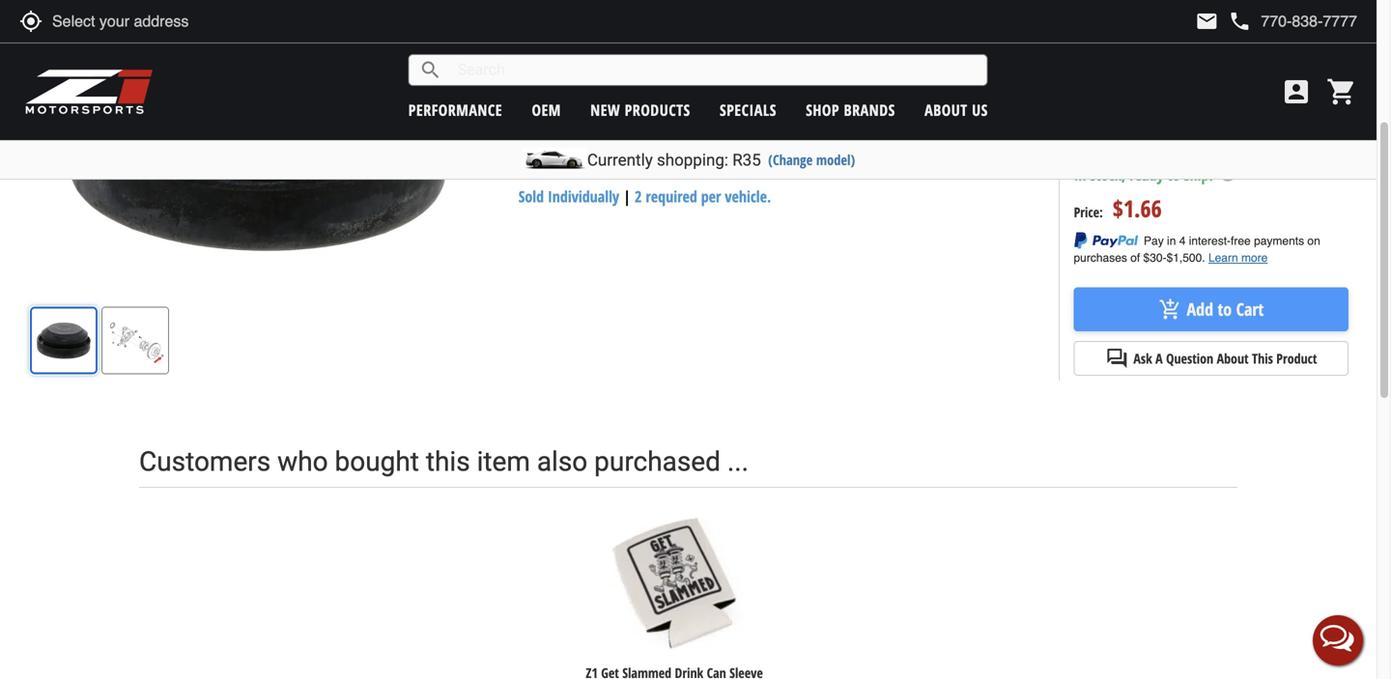 Task type: describe. For each thing, give the bounding box(es) containing it.
sold individually | 2 required per vehicle.
[[519, 186, 771, 207]]

customers who bought this item also purchased ...
[[139, 446, 749, 478]]

ultimate
[[1182, 85, 1221, 101]]

most
[[741, 80, 776, 98]]

phone
[[1228, 10, 1251, 33]]

shop brands
[[806, 99, 895, 120]]

about us
[[925, 99, 988, 120]]

oem rear brake rotor plug fits most nissan and infiniti models.
[[519, 80, 962, 98]]

us
[[972, 99, 988, 120]]

is
[[706, 134, 717, 152]]

rotor right the
[[879, 112, 918, 130]]

rubber,
[[782, 134, 831, 152]]

1 vertical spatial to
[[1218, 298, 1232, 321]]

new products
[[590, 99, 690, 120]]

a
[[1155, 349, 1163, 368]]

1 horizontal spatial about
[[1133, 85, 1160, 101]]

add_shopping_cart add to cart
[[1159, 298, 1264, 321]]

price:
[[1074, 203, 1103, 221]]

it
[[835, 134, 843, 152]]

infiniti
[[862, 80, 903, 98]]

about inside question_answer ask a question about this product
[[1217, 349, 1249, 368]]

shop brands link
[[806, 99, 895, 120]]

plug for has
[[673, 112, 703, 130]]

products
[[625, 99, 690, 120]]

Search search field
[[442, 55, 987, 85]]

sold
[[519, 186, 544, 207]]

this
[[1252, 349, 1273, 368]]

stock,
[[1090, 164, 1126, 185]]

2
[[635, 186, 642, 207]]

shop
[[806, 99, 840, 120]]

oem link
[[532, 99, 561, 120]]

...
[[727, 446, 749, 478]]

mail
[[1195, 10, 1218, 33]]

oem for oem rear brake rotor plug fits most nissan and infiniti models.
[[519, 80, 553, 98]]

currently shopping: r35 (change model)
[[587, 150, 855, 170]]

plug up dry
[[958, 112, 989, 130]]

dry
[[964, 134, 986, 152]]

brake for the
[[585, 112, 626, 130]]

more
[[1106, 85, 1130, 101]]

out
[[990, 134, 1013, 152]]

this inside the rear brake rotor plug has also been called the rotor hole plug or inspection plug. since this is made of rubber, it could eventually dry out and rot.
[[677, 134, 702, 152]]

rotor for has
[[630, 112, 668, 130]]

inspection
[[519, 134, 590, 152]]

plug.
[[595, 134, 630, 152]]

search
[[419, 58, 442, 82]]

new products link
[[590, 99, 690, 120]]

price: $1.66
[[1074, 193, 1162, 224]]

bought
[[335, 446, 419, 478]]

ship.
[[1184, 164, 1213, 185]]

per
[[701, 186, 721, 207]]

add
[[1187, 298, 1213, 321]]

0 horizontal spatial this
[[426, 446, 470, 478]]

frontier
[[1224, 85, 1260, 101]]

of
[[765, 134, 778, 152]]

(learn more about the ultimate frontier giveaway) link
[[1074, 85, 1311, 101]]

currently
[[587, 150, 653, 170]]

purchased
[[594, 446, 721, 478]]

new
[[590, 99, 620, 120]]

has
[[708, 112, 732, 130]]

individually
[[548, 186, 619, 207]]

(learn
[[1074, 85, 1103, 101]]

product
[[1276, 349, 1317, 368]]

or
[[993, 112, 1007, 130]]

called
[[808, 112, 849, 130]]

rear for the
[[549, 112, 581, 130]]

0 vertical spatial the
[[1163, 85, 1179, 101]]

1 horizontal spatial and
[[832, 80, 858, 98]]

performance
[[408, 99, 502, 120]]

help
[[1217, 162, 1238, 183]]

eventually
[[890, 134, 960, 152]]

made
[[721, 134, 760, 152]]

0 horizontal spatial also
[[537, 446, 588, 478]]



Task type: vqa. For each thing, say whether or not it's contained in the screenshot.
NO
no



Task type: locate. For each thing, give the bounding box(es) containing it.
rotor up since
[[630, 112, 668, 130]]

question_answer
[[1105, 347, 1129, 370]]

1 horizontal spatial to
[[1218, 298, 1232, 321]]

account_box link
[[1276, 76, 1317, 107]]

shopping_cart link
[[1321, 76, 1357, 107]]

and left rot.
[[519, 156, 545, 174]]

rear inside the rear brake rotor plug has also been called the rotor hole plug or inspection plug. since this is made of rubber, it could eventually dry out and rot.
[[549, 112, 581, 130]]

customers
[[139, 446, 271, 478]]

the up inspection
[[519, 112, 544, 130]]

rear
[[557, 80, 590, 98], [549, 112, 581, 130]]

0 vertical spatial and
[[832, 80, 858, 98]]

rotor
[[639, 80, 677, 98], [630, 112, 668, 130], [879, 112, 918, 130]]

item
[[477, 446, 530, 478]]

shopping:
[[657, 150, 728, 170]]

(change model) link
[[768, 150, 855, 169]]

1 horizontal spatial the
[[1163, 85, 1179, 101]]

brake
[[594, 80, 634, 98], [585, 112, 626, 130]]

ask
[[1133, 349, 1152, 368]]

required
[[646, 186, 697, 207]]

rear for oem
[[557, 80, 590, 98]]

oem up oem link
[[519, 80, 553, 98]]

the left ultimate
[[1163, 85, 1179, 101]]

been
[[769, 112, 804, 130]]

2 horizontal spatial about
[[1217, 349, 1249, 368]]

|
[[623, 186, 631, 207]]

nissan
[[780, 80, 827, 98]]

0 horizontal spatial and
[[519, 156, 545, 174]]

about us link
[[925, 99, 988, 120]]

since
[[634, 134, 673, 152]]

and inside the rear brake rotor plug has also been called the rotor hole plug or inspection plug. since this is made of rubber, it could eventually dry out and rot.
[[519, 156, 545, 174]]

fits
[[717, 80, 737, 98]]

brands
[[844, 99, 895, 120]]

(change
[[768, 150, 813, 169]]

r35
[[732, 150, 761, 170]]

specials link
[[720, 99, 777, 120]]

1 vertical spatial rear
[[549, 112, 581, 130]]

0 horizontal spatial the
[[519, 112, 544, 130]]

plug for fits
[[681, 80, 712, 98]]

1 horizontal spatial this
[[677, 134, 702, 152]]

1 horizontal spatial also
[[737, 112, 765, 130]]

in stock, ready to ship. help
[[1074, 162, 1238, 185]]

1 vertical spatial brake
[[585, 112, 626, 130]]

brake up new
[[594, 80, 634, 98]]

about down models.
[[925, 99, 968, 120]]

1 vertical spatial the
[[519, 112, 544, 130]]

the inside the rear brake rotor plug has also been called the rotor hole plug or inspection plug. since this is made of rubber, it could eventually dry out and rot.
[[519, 112, 544, 130]]

rotor up "products"
[[639, 80, 677, 98]]

also right item
[[537, 446, 588, 478]]

account_box
[[1281, 76, 1312, 107]]

1 vertical spatial oem
[[532, 99, 561, 120]]

rotor for fits
[[639, 80, 677, 98]]

and
[[832, 80, 858, 98], [519, 156, 545, 174]]

also
[[737, 112, 765, 130], [537, 446, 588, 478]]

cart
[[1236, 298, 1264, 321]]

rear up oem link
[[557, 80, 590, 98]]

0 vertical spatial brake
[[594, 80, 634, 98]]

plug
[[681, 80, 712, 98], [673, 112, 703, 130], [958, 112, 989, 130]]

vehicle.
[[725, 186, 771, 207]]

could
[[848, 134, 886, 152]]

brake inside the rear brake rotor plug has also been called the rotor hole plug or inspection plug. since this is made of rubber, it could eventually dry out and rot.
[[585, 112, 626, 130]]

to right the add
[[1218, 298, 1232, 321]]

this
[[677, 134, 702, 152], [426, 446, 470, 478]]

0 vertical spatial rear
[[557, 80, 590, 98]]

the
[[853, 112, 875, 130]]

oem for oem
[[532, 99, 561, 120]]

this left is
[[677, 134, 702, 152]]

also up made
[[737, 112, 765, 130]]

brake for oem
[[594, 80, 634, 98]]

my_location
[[19, 10, 43, 33]]

z1 motorsports logo image
[[24, 68, 154, 116]]

about
[[1133, 85, 1160, 101], [925, 99, 968, 120], [1217, 349, 1249, 368]]

plug left has
[[673, 112, 703, 130]]

model)
[[816, 150, 855, 169]]

plug left fits
[[681, 80, 712, 98]]

0 vertical spatial this
[[677, 134, 702, 152]]

add_shopping_cart
[[1159, 298, 1182, 321]]

to inside in stock, ready to ship. help
[[1167, 164, 1180, 185]]

to left ship.
[[1167, 164, 1180, 185]]

question_answer ask a question about this product
[[1105, 347, 1317, 370]]

1 vertical spatial this
[[426, 446, 470, 478]]

in
[[1074, 164, 1086, 185]]

also inside the rear brake rotor plug has also been called the rotor hole plug or inspection plug. since this is made of rubber, it could eventually dry out and rot.
[[737, 112, 765, 130]]

the
[[1163, 85, 1179, 101], [519, 112, 544, 130]]

1 vertical spatial also
[[537, 446, 588, 478]]

ready
[[1130, 164, 1164, 185]]

(learn more about the ultimate frontier giveaway)
[[1074, 85, 1311, 101]]

rot.
[[549, 156, 572, 174]]

rear up inspection
[[549, 112, 581, 130]]

oem up inspection
[[532, 99, 561, 120]]

$1.66
[[1113, 193, 1162, 224]]

0 vertical spatial oem
[[519, 80, 553, 98]]

brake up plug.
[[585, 112, 626, 130]]

mail phone
[[1195, 10, 1251, 33]]

1 vertical spatial and
[[519, 156, 545, 174]]

this left item
[[426, 446, 470, 478]]

about left this on the bottom right of the page
[[1217, 349, 1249, 368]]

giveaway)
[[1263, 85, 1311, 101]]

and up shop brands
[[832, 80, 858, 98]]

0 vertical spatial to
[[1167, 164, 1180, 185]]

hole
[[922, 112, 954, 130]]

mail link
[[1195, 10, 1218, 33]]

phone link
[[1228, 10, 1357, 33]]

shopping_cart
[[1326, 76, 1357, 107]]

0 horizontal spatial to
[[1167, 164, 1180, 185]]

0 horizontal spatial about
[[925, 99, 968, 120]]

about right more
[[1133, 85, 1160, 101]]

who
[[277, 446, 328, 478]]

specials
[[720, 99, 777, 120]]

models.
[[907, 80, 962, 98]]

question
[[1166, 349, 1213, 368]]

0 vertical spatial also
[[737, 112, 765, 130]]

performance link
[[408, 99, 502, 120]]



